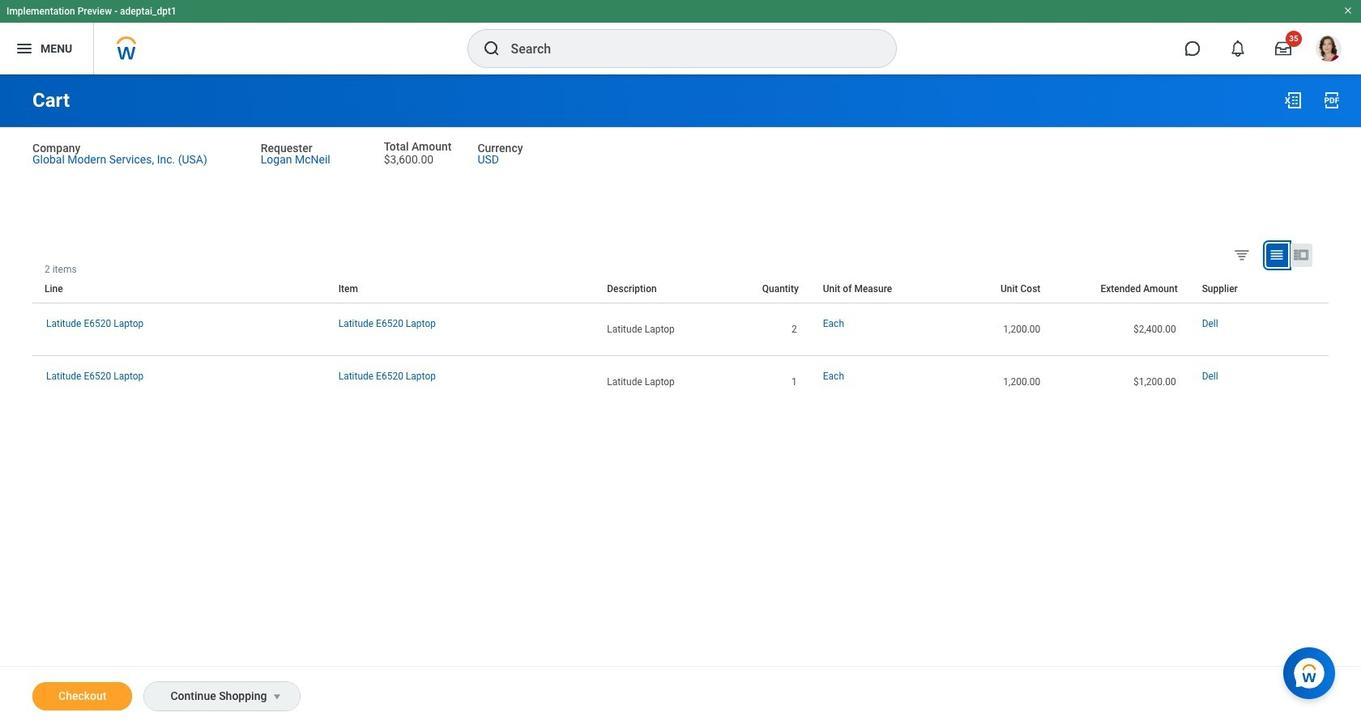 Task type: vqa. For each thing, say whether or not it's contained in the screenshot.
inbox large image on the right top of page
yes



Task type: locate. For each thing, give the bounding box(es) containing it.
search image
[[482, 39, 501, 58]]

inbox large image
[[1275, 41, 1291, 57]]

notifications large image
[[1230, 41, 1246, 57]]

toggle to grid view image
[[1269, 247, 1285, 263]]

Search Workday  search field
[[511, 31, 862, 66]]

Toggle to Grid view radio
[[1266, 244, 1288, 267]]

option group
[[1230, 243, 1325, 271]]

profile logan mcneil image
[[1316, 36, 1342, 65]]

main content
[[0, 75, 1361, 726]]

toolbar
[[1316, 264, 1329, 275]]

banner
[[0, 0, 1361, 75]]

justify image
[[15, 39, 34, 58]]

select to filter grid data image
[[1233, 246, 1251, 263]]

export to excel image
[[1283, 91, 1303, 110]]



Task type: describe. For each thing, give the bounding box(es) containing it.
toggle to list detail view image
[[1293, 247, 1309, 263]]

caret down image
[[268, 691, 287, 704]]

view printable version (pdf) image
[[1322, 91, 1342, 110]]

Toggle to List Detail view radio
[[1291, 244, 1312, 267]]

close environment banner image
[[1343, 6, 1353, 15]]



